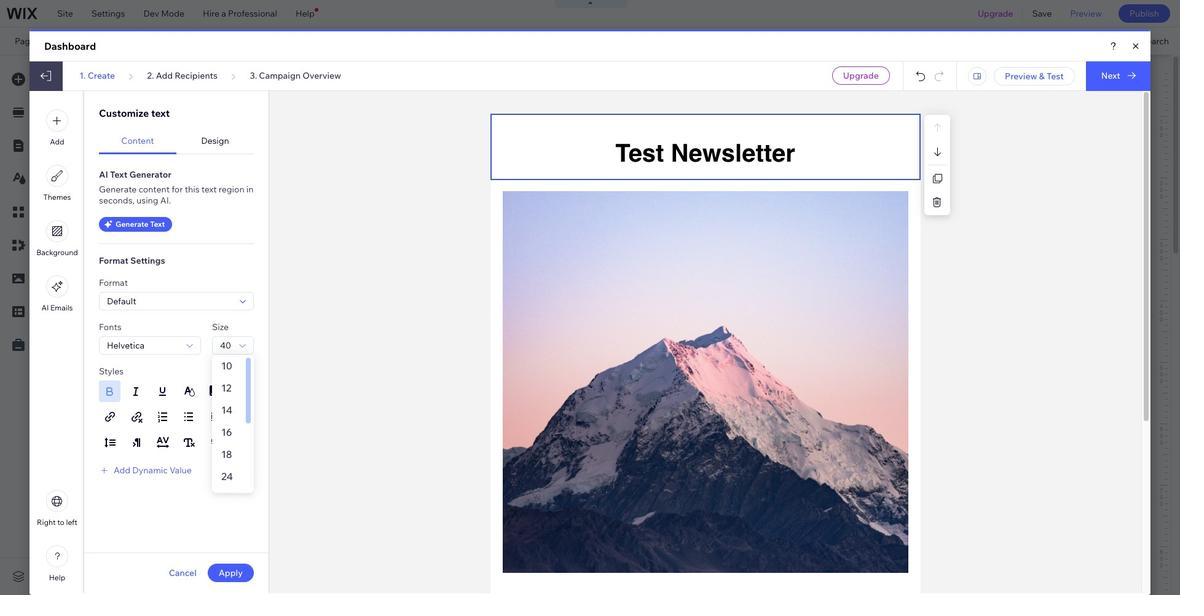 Task type: locate. For each thing, give the bounding box(es) containing it.
search button
[[1115, 28, 1180, 55]]

site
[[57, 8, 73, 19]]

a
[[221, 8, 226, 19]]

100%
[[1025, 36, 1047, 47]]

domain
[[463, 36, 494, 47]]

publish
[[1130, 8, 1159, 19]]

hire a professional
[[203, 8, 277, 19]]

dev mode
[[143, 8, 184, 19]]

save
[[1032, 8, 1052, 19]]

results
[[84, 36, 122, 47]]

search
[[46, 36, 82, 47]]

tools
[[1082, 36, 1104, 47]]

site
[[387, 36, 401, 47]]

dev
[[143, 8, 159, 19]]

search
[[1141, 36, 1169, 47]]

search results
[[46, 36, 122, 47]]

connect
[[407, 36, 441, 47]]



Task type: vqa. For each thing, say whether or not it's contained in the screenshot.
Help
yes



Task type: describe. For each thing, give the bounding box(es) containing it.
tools button
[[1057, 28, 1115, 55]]

your
[[443, 36, 461, 47]]

? button
[[1071, 86, 1075, 95]]

https://jamespeterson1902.wixsite.com/my-
[[211, 36, 387, 47]]

?
[[1071, 86, 1075, 95]]

preview
[[1070, 8, 1102, 19]]

100% button
[[1006, 28, 1056, 55]]

settings
[[91, 8, 125, 19]]

professional
[[228, 8, 277, 19]]

mode
[[161, 8, 184, 19]]

save button
[[1023, 0, 1061, 27]]

help
[[296, 8, 315, 19]]

hire
[[203, 8, 220, 19]]

publish button
[[1119, 4, 1170, 23]]

https://jamespeterson1902.wixsite.com/my-site connect your domain
[[211, 36, 494, 47]]

upgrade
[[978, 8, 1013, 19]]

preview button
[[1061, 0, 1111, 27]]



